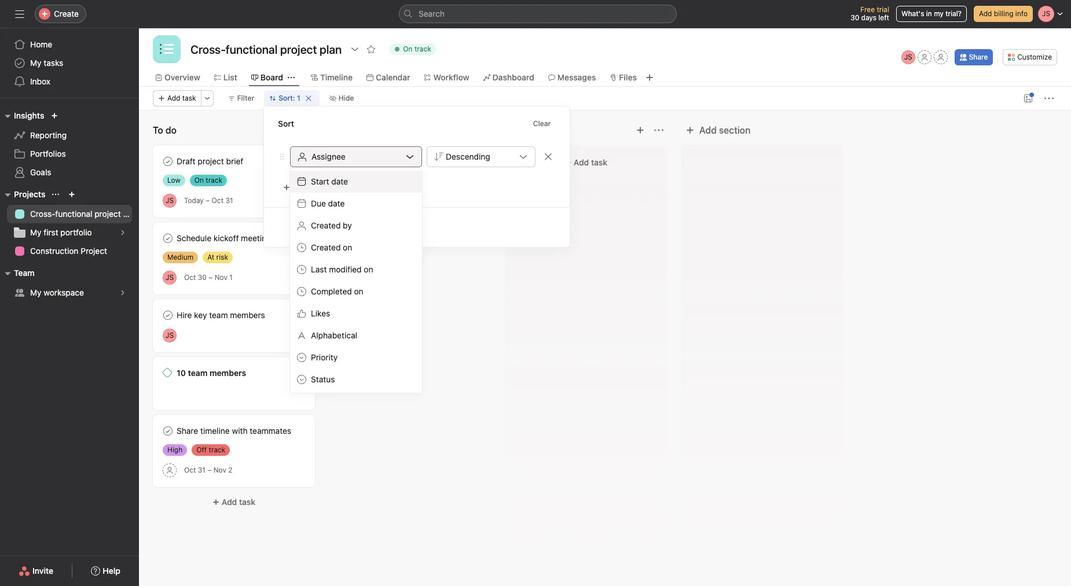 Task type: describe. For each thing, give the bounding box(es) containing it.
goals
[[30, 167, 51, 177]]

share button
[[955, 49, 994, 65]]

2
[[228, 466, 233, 475]]

reporting
[[30, 130, 67, 140]]

cross-functional project plan
[[30, 209, 139, 219]]

2 horizontal spatial on
[[364, 265, 373, 275]]

assignee button
[[290, 147, 422, 167]]

add task down hire first 5 members
[[398, 209, 432, 218]]

by
[[343, 221, 352, 231]]

oct for schedule
[[184, 273, 196, 282]]

status
[[311, 375, 335, 385]]

1 inside dropdown button
[[297, 94, 300, 103]]

add down hire first 5 members
[[398, 209, 413, 218]]

1 vertical spatial team
[[188, 368, 208, 378]]

track inside on track popup button
[[415, 45, 431, 53]]

track for brief
[[206, 176, 223, 185]]

hide sidebar image
[[15, 9, 24, 19]]

hire key team members
[[177, 311, 265, 320]]

on track inside popup button
[[403, 45, 431, 53]]

add billing info
[[980, 9, 1028, 18]]

members for hire first 5 members
[[394, 156, 429, 166]]

files link
[[610, 71, 637, 84]]

timeline
[[320, 72, 353, 82]]

projects element
[[0, 184, 139, 263]]

clear
[[533, 119, 551, 128]]

list link
[[214, 71, 237, 84]]

add to starred image
[[367, 45, 376, 54]]

add tab image
[[645, 73, 655, 82]]

calendar link
[[367, 71, 410, 84]]

home link
[[7, 35, 132, 54]]

completed image for schedule kickoff meeting
[[161, 232, 175, 246]]

0 horizontal spatial project
[[95, 209, 121, 219]]

descending button
[[427, 147, 536, 167]]

trial
[[877, 5, 890, 14]]

completed checkbox for hire first 5 members
[[337, 155, 351, 169]]

add inside button
[[980, 9, 993, 18]]

show options, current sort, top image
[[52, 191, 59, 198]]

customize
[[1018, 53, 1053, 61]]

in
[[927, 9, 933, 18]]

inbox link
[[7, 72, 132, 91]]

track for with
[[209, 446, 226, 455]]

schedule
[[177, 233, 212, 243]]

Completed milestone checkbox
[[163, 368, 172, 378]]

created for created by
[[311, 221, 341, 231]]

completed image for hire
[[337, 155, 351, 169]]

my
[[935, 9, 944, 18]]

created on
[[311, 243, 352, 253]]

help button
[[84, 561, 128, 582]]

hire first 5 members
[[353, 156, 429, 166]]

my for my tasks
[[30, 58, 41, 68]]

invite button
[[11, 561, 61, 582]]

assignee
[[312, 152, 346, 162]]

draft
[[177, 156, 196, 166]]

add task down 2
[[222, 498, 256, 508]]

customize button
[[1004, 49, 1058, 65]]

new project or portfolio image
[[69, 191, 76, 198]]

0 horizontal spatial on track
[[194, 176, 223, 185]]

meeting
[[241, 233, 271, 243]]

list image
[[160, 42, 174, 56]]

show options image
[[351, 45, 360, 54]]

filter button
[[223, 90, 260, 107]]

overview link
[[155, 71, 200, 84]]

nov for kickoff
[[215, 273, 228, 282]]

first for hire
[[370, 156, 385, 166]]

see details, my workspace image
[[119, 290, 126, 297]]

teammates
[[250, 426, 291, 436]]

save options image
[[1024, 94, 1034, 103]]

completed checkbox for draft
[[161, 155, 175, 169]]

team
[[14, 268, 35, 278]]

oct 30 – nov 1
[[184, 273, 233, 282]]

what's
[[902, 9, 925, 18]]

add down 2
[[222, 498, 237, 508]]

search button
[[399, 5, 677, 23]]

sort:
[[279, 94, 295, 103]]

priority
[[311, 353, 338, 363]]

1 vertical spatial 30
[[198, 273, 207, 282]]

share timeline with teammates
[[177, 426, 291, 436]]

alphabetical
[[311, 331, 357, 341]]

insights
[[14, 111, 44, 121]]

timeline
[[200, 426, 230, 436]]

plan
[[123, 209, 139, 219]]

completed on
[[311, 287, 364, 297]]

brief
[[226, 156, 244, 166]]

dashboard link
[[484, 71, 535, 84]]

dashboard
[[493, 72, 535, 82]]

filter
[[237, 94, 255, 103]]

today
[[184, 196, 204, 205]]

sort: 1
[[279, 94, 300, 103]]

due
[[311, 199, 326, 209]]

global element
[[0, 28, 139, 98]]

clear image
[[305, 95, 312, 102]]

js button up completed milestone image
[[163, 329, 177, 343]]

add task down 'overview'
[[167, 94, 196, 103]]

completed image for share
[[161, 425, 175, 439]]

js for js button underneath what's
[[905, 53, 913, 61]]

present
[[505, 125, 538, 136]]

messages link
[[549, 71, 596, 84]]

messages
[[558, 72, 596, 82]]

draft project brief
[[177, 156, 244, 166]]

search
[[419, 9, 445, 19]]

dialog containing sort
[[264, 107, 570, 247]]

start date
[[311, 177, 348, 187]]

completed milestone image
[[163, 368, 172, 378]]

descending
[[446, 152, 491, 162]]

trial?
[[946, 9, 962, 18]]

at risk
[[207, 253, 228, 262]]

5
[[387, 156, 392, 166]]

kickoff
[[214, 233, 239, 243]]

with
[[232, 426, 248, 436]]

today – oct 31
[[184, 196, 233, 205]]

medium
[[167, 253, 194, 262]]

completed image for draft project brief
[[161, 155, 175, 169]]

last modified on
[[311, 265, 373, 275]]

clear button
[[528, 116, 556, 132]]

billing
[[995, 9, 1014, 18]]

add task right remove icon at top right
[[574, 158, 608, 167]]

add section
[[700, 125, 751, 136]]

home
[[30, 39, 52, 49]]

hire for hire first 5 members
[[353, 156, 368, 166]]

calendar
[[376, 72, 410, 82]]

schedule kickoff meeting
[[177, 233, 271, 243]]

start
[[311, 177, 329, 187]]

construction project
[[30, 246, 107, 256]]



Task type: locate. For each thing, give the bounding box(es) containing it.
info
[[1016, 9, 1028, 18]]

oct 31 – nov 2
[[184, 466, 233, 475]]

created
[[311, 221, 341, 231], [311, 243, 341, 253]]

what's in my trial? button
[[897, 6, 967, 22]]

0 vertical spatial oct
[[212, 196, 224, 205]]

1 vertical spatial on track
[[194, 176, 223, 185]]

teams element
[[0, 263, 139, 305]]

add down overview link at the left top of the page
[[167, 94, 180, 103]]

track
[[415, 45, 431, 53], [206, 176, 223, 185], [209, 446, 226, 455]]

1 vertical spatial created
[[311, 243, 341, 253]]

– for timeline
[[208, 466, 212, 475]]

completed image left draft
[[161, 155, 175, 169]]

0 vertical spatial share
[[970, 53, 989, 61]]

workflow
[[434, 72, 470, 82]]

completed image left key
[[161, 309, 175, 323]]

js for js button on top of completed milestone image
[[166, 331, 174, 340]]

off
[[197, 446, 207, 455]]

0 vertical spatial completed checkbox
[[337, 155, 351, 169]]

add task image
[[284, 126, 293, 135], [636, 126, 645, 135]]

2 add task image from the left
[[636, 126, 645, 135]]

created left by
[[311, 221, 341, 231]]

1 horizontal spatial add task image
[[636, 126, 645, 135]]

hide button
[[324, 90, 359, 107]]

hide
[[339, 94, 354, 103]]

members
[[394, 156, 429, 166], [230, 311, 265, 320], [210, 368, 246, 378]]

my tasks
[[30, 58, 63, 68]]

add
[[980, 9, 993, 18], [167, 94, 180, 103], [700, 125, 717, 136], [574, 158, 589, 167], [398, 209, 413, 218], [222, 498, 237, 508]]

0 horizontal spatial 1
[[230, 273, 233, 282]]

1 vertical spatial on
[[194, 176, 204, 185]]

completed checkbox for share
[[161, 425, 175, 439]]

1 up hire key team members
[[230, 273, 233, 282]]

section
[[719, 125, 751, 136]]

2 created from the top
[[311, 243, 341, 253]]

portfolio
[[60, 228, 92, 238]]

0 horizontal spatial hire
[[177, 311, 192, 320]]

0 vertical spatial 1
[[297, 94, 300, 103]]

tab actions image
[[288, 74, 295, 81]]

js down low
[[166, 196, 174, 205]]

timeline link
[[311, 71, 353, 84]]

more section actions image
[[655, 126, 664, 135]]

completed image up medium
[[161, 232, 175, 246]]

nov down risk
[[215, 273, 228, 282]]

oct down medium
[[184, 273, 196, 282]]

1 vertical spatial first
[[44, 228, 58, 238]]

10
[[177, 368, 186, 378]]

created down created by
[[311, 243, 341, 253]]

1 add task image from the left
[[284, 126, 293, 135]]

date right due
[[328, 199, 345, 209]]

1 horizontal spatial 1
[[297, 94, 300, 103]]

js button down medium
[[163, 271, 177, 285]]

construction
[[30, 246, 78, 256]]

1 horizontal spatial 31
[[226, 196, 233, 205]]

portfolios
[[30, 149, 66, 159]]

completed checkbox up high
[[161, 425, 175, 439]]

add task image down 'sort: 1' dropdown button
[[284, 126, 293, 135]]

1 horizontal spatial share
[[970, 53, 989, 61]]

1 vertical spatial oct
[[184, 273, 196, 282]]

days
[[862, 13, 877, 22]]

completed
[[311, 287, 352, 297]]

0 vertical spatial completed image
[[337, 155, 351, 169]]

see details, my first portfolio image
[[119, 229, 126, 236]]

first
[[370, 156, 385, 166], [44, 228, 58, 238]]

0 vertical spatial 30
[[851, 13, 860, 22]]

1 vertical spatial nov
[[214, 466, 226, 475]]

add left "section"
[[700, 125, 717, 136]]

1 horizontal spatial on track
[[403, 45, 431, 53]]

completed checkbox up medium
[[161, 232, 175, 246]]

–
[[206, 196, 210, 205], [209, 273, 213, 282], [208, 466, 212, 475]]

completed checkbox for hire key team members
[[161, 309, 175, 323]]

on track button
[[384, 41, 441, 57]]

last
[[311, 265, 327, 275]]

1 vertical spatial members
[[230, 311, 265, 320]]

completed image up high
[[161, 425, 175, 439]]

0 vertical spatial date
[[332, 177, 348, 187]]

0 vertical spatial completed checkbox
[[161, 155, 175, 169]]

hire for hire key team members
[[177, 311, 192, 320]]

help
[[103, 567, 120, 576]]

3 completed image from the top
[[161, 309, 175, 323]]

free trial 30 days left
[[851, 5, 890, 22]]

my inside teams element
[[30, 288, 41, 298]]

first inside "link"
[[44, 228, 58, 238]]

1 left clear icon at the top of page
[[297, 94, 300, 103]]

0 horizontal spatial 30
[[198, 273, 207, 282]]

first for my
[[44, 228, 58, 238]]

0 vertical spatial created
[[311, 221, 341, 231]]

track down draft project brief
[[206, 176, 223, 185]]

my workspace
[[30, 288, 84, 298]]

goals link
[[7, 163, 132, 182]]

0 horizontal spatial first
[[44, 228, 58, 238]]

my for my first portfolio
[[30, 228, 41, 238]]

0 horizontal spatial on
[[343, 243, 352, 253]]

1 horizontal spatial on
[[354, 287, 364, 297]]

completed checkbox left key
[[161, 309, 175, 323]]

0 horizontal spatial 31
[[198, 466, 206, 475]]

1 horizontal spatial first
[[370, 156, 385, 166]]

created for created on
[[311, 243, 341, 253]]

1 vertical spatial hire
[[177, 311, 192, 320]]

files
[[620, 72, 637, 82]]

js down what's
[[905, 53, 913, 61]]

1 horizontal spatial project
[[198, 156, 224, 166]]

1 horizontal spatial completed image
[[337, 155, 351, 169]]

project
[[198, 156, 224, 166], [95, 209, 121, 219]]

track down search
[[415, 45, 431, 53]]

0 horizontal spatial share
[[177, 426, 198, 436]]

1 vertical spatial date
[[328, 199, 345, 209]]

project left brief
[[198, 156, 224, 166]]

add task image for to do
[[284, 126, 293, 135]]

list
[[224, 72, 237, 82]]

functional
[[55, 209, 92, 219]]

js
[[905, 53, 913, 61], [166, 196, 174, 205], [166, 273, 174, 282], [166, 331, 174, 340]]

31 right today
[[226, 196, 233, 205]]

2 vertical spatial oct
[[184, 466, 196, 475]]

date for start date
[[332, 177, 348, 187]]

0 horizontal spatial add task image
[[284, 126, 293, 135]]

js button down low
[[163, 194, 177, 208]]

on inside popup button
[[403, 45, 413, 53]]

on track down draft project brief
[[194, 176, 223, 185]]

more actions image
[[1045, 94, 1054, 103]]

search list box
[[399, 5, 677, 23]]

1 vertical spatial completed checkbox
[[161, 232, 175, 246]]

create
[[54, 9, 79, 19]]

due date
[[311, 199, 345, 209]]

date inside 'menu item'
[[332, 177, 348, 187]]

add task image for present
[[636, 126, 645, 135]]

first up "construction" in the top of the page
[[44, 228, 58, 238]]

my down team at the left
[[30, 288, 41, 298]]

Completed checkbox
[[161, 155, 175, 169], [161, 232, 175, 246], [161, 425, 175, 439]]

new image
[[51, 112, 58, 119]]

1 vertical spatial 1
[[230, 273, 233, 282]]

1 vertical spatial completed image
[[161, 232, 175, 246]]

oct left 2
[[184, 466, 196, 475]]

3 my from the top
[[30, 288, 41, 298]]

my inside global element
[[30, 58, 41, 68]]

what's in my trial?
[[902, 9, 962, 18]]

share inside button
[[970, 53, 989, 61]]

1 horizontal spatial on
[[403, 45, 413, 53]]

2 completed checkbox from the top
[[161, 232, 175, 246]]

share down add billing info button
[[970, 53, 989, 61]]

tasks
[[44, 58, 63, 68]]

on right modified
[[364, 265, 373, 275]]

project left plan
[[95, 209, 121, 219]]

members for hire key team members
[[230, 311, 265, 320]]

0 vertical spatial nov
[[215, 273, 228, 282]]

1 vertical spatial –
[[209, 273, 213, 282]]

add inside button
[[700, 125, 717, 136]]

team right key
[[209, 311, 228, 320]]

my inside projects element
[[30, 228, 41, 238]]

remove image
[[544, 152, 553, 162]]

1 vertical spatial my
[[30, 228, 41, 238]]

2 vertical spatial completed image
[[161, 309, 175, 323]]

None text field
[[188, 39, 345, 60]]

– right today
[[206, 196, 210, 205]]

31
[[226, 196, 233, 205], [198, 466, 206, 475]]

31 down off at bottom
[[198, 466, 206, 475]]

team right 10
[[188, 368, 208, 378]]

js for js button below medium
[[166, 273, 174, 282]]

members right key
[[230, 311, 265, 320]]

– down at
[[209, 273, 213, 282]]

2 completed image from the top
[[161, 232, 175, 246]]

share for share timeline with teammates
[[177, 426, 198, 436]]

members right "5"
[[394, 156, 429, 166]]

30 inside free trial 30 days left
[[851, 13, 860, 22]]

created by
[[311, 221, 352, 231]]

projects
[[14, 189, 45, 199]]

1
[[297, 94, 300, 103], [230, 273, 233, 282]]

members right 10
[[210, 368, 246, 378]]

2 vertical spatial completed checkbox
[[161, 425, 175, 439]]

add left the billing
[[980, 9, 993, 18]]

likes
[[311, 309, 330, 319]]

on track up the calendar
[[403, 45, 431, 53]]

track right off at bottom
[[209, 446, 226, 455]]

my first portfolio link
[[7, 224, 132, 242]]

oct
[[212, 196, 224, 205], [184, 273, 196, 282], [184, 466, 196, 475]]

completed checkbox for schedule
[[161, 232, 175, 246]]

start date menu item
[[290, 171, 422, 193]]

js for js button below low
[[166, 196, 174, 205]]

2 vertical spatial members
[[210, 368, 246, 378]]

1 vertical spatial project
[[95, 209, 121, 219]]

construction project link
[[7, 242, 132, 261]]

1 vertical spatial completed checkbox
[[161, 309, 175, 323]]

at
[[207, 253, 214, 262]]

0 vertical spatial project
[[198, 156, 224, 166]]

0 vertical spatial track
[[415, 45, 431, 53]]

2 vertical spatial track
[[209, 446, 226, 455]]

inbox
[[30, 76, 50, 86]]

1 vertical spatial on
[[364, 265, 373, 275]]

reporting link
[[7, 126, 132, 145]]

on track
[[403, 45, 431, 53], [194, 176, 223, 185]]

workspace
[[44, 288, 84, 298]]

high
[[167, 446, 183, 455]]

1 vertical spatial share
[[177, 426, 198, 436]]

hire up start date 'menu item'
[[353, 156, 368, 166]]

completed image for hire key team members
[[161, 309, 175, 323]]

overview
[[165, 72, 200, 82]]

share up high
[[177, 426, 198, 436]]

1 completed image from the top
[[161, 155, 175, 169]]

invite
[[32, 567, 53, 576]]

board
[[261, 72, 283, 82]]

0 horizontal spatial on
[[194, 176, 204, 185]]

oct right today
[[212, 196, 224, 205]]

share for share
[[970, 53, 989, 61]]

on up today
[[194, 176, 204, 185]]

2 my from the top
[[30, 228, 41, 238]]

more actions image
[[204, 95, 211, 102]]

0 vertical spatial on
[[343, 243, 352, 253]]

first left "5"
[[370, 156, 385, 166]]

free
[[861, 5, 875, 14]]

1 horizontal spatial hire
[[353, 156, 368, 166]]

1 vertical spatial 31
[[198, 466, 206, 475]]

on for completed on
[[354, 287, 364, 297]]

completed image
[[337, 155, 351, 169], [161, 425, 175, 439]]

0 horizontal spatial completed image
[[161, 425, 175, 439]]

date for due date
[[328, 199, 345, 209]]

board link
[[251, 71, 283, 84]]

1 horizontal spatial completed checkbox
[[337, 155, 351, 169]]

nov left 2
[[214, 466, 226, 475]]

add task image left more section actions image
[[636, 126, 645, 135]]

2 vertical spatial on
[[354, 287, 364, 297]]

0 horizontal spatial completed checkbox
[[161, 309, 175, 323]]

1 my from the top
[[30, 58, 41, 68]]

sort
[[278, 119, 294, 129]]

completed checkbox left draft
[[161, 155, 175, 169]]

on for created on
[[343, 243, 352, 253]]

completed image
[[161, 155, 175, 169], [161, 232, 175, 246], [161, 309, 175, 323]]

0 vertical spatial my
[[30, 58, 41, 68]]

my down cross-
[[30, 228, 41, 238]]

completed checkbox up start date 'menu item'
[[337, 155, 351, 169]]

add right remove icon at top right
[[574, 158, 589, 167]]

on up the calendar
[[403, 45, 413, 53]]

my left tasks
[[30, 58, 41, 68]]

0 vertical spatial –
[[206, 196, 210, 205]]

0 vertical spatial completed image
[[161, 155, 175, 169]]

on
[[403, 45, 413, 53], [194, 176, 204, 185]]

1 created from the top
[[311, 221, 341, 231]]

team button
[[0, 266, 35, 280]]

3 completed checkbox from the top
[[161, 425, 175, 439]]

insights element
[[0, 105, 139, 184]]

add billing info button
[[974, 6, 1034, 22]]

2 vertical spatial my
[[30, 288, 41, 298]]

nov for timeline
[[214, 466, 226, 475]]

0 vertical spatial hire
[[353, 156, 368, 166]]

my for my workspace
[[30, 288, 41, 298]]

0 horizontal spatial team
[[188, 368, 208, 378]]

1 completed checkbox from the top
[[161, 155, 175, 169]]

1 horizontal spatial team
[[209, 311, 228, 320]]

create button
[[35, 5, 86, 23]]

– for kickoff
[[209, 273, 213, 282]]

js up completed milestone image
[[166, 331, 174, 340]]

my first portfolio
[[30, 228, 92, 238]]

0 vertical spatial first
[[370, 156, 385, 166]]

hire
[[353, 156, 368, 166], [177, 311, 192, 320]]

on
[[343, 243, 352, 253], [364, 265, 373, 275], [354, 287, 364, 297]]

on down by
[[343, 243, 352, 253]]

add task button
[[153, 90, 201, 107], [512, 152, 660, 173], [329, 203, 491, 224], [153, 492, 315, 513]]

1 vertical spatial track
[[206, 176, 223, 185]]

js down medium
[[166, 273, 174, 282]]

js button down what's
[[902, 50, 916, 64]]

2 vertical spatial –
[[208, 466, 212, 475]]

0 vertical spatial members
[[394, 156, 429, 166]]

date right start
[[332, 177, 348, 187]]

1 horizontal spatial 30
[[851, 13, 860, 22]]

on down modified
[[354, 287, 364, 297]]

Completed checkbox
[[337, 155, 351, 169], [161, 309, 175, 323]]

0 vertical spatial on
[[403, 45, 413, 53]]

0 vertical spatial 31
[[226, 196, 233, 205]]

– down off track
[[208, 466, 212, 475]]

30
[[851, 13, 860, 22], [198, 273, 207, 282]]

dialog
[[264, 107, 570, 247]]

modified
[[329, 265, 362, 275]]

oct for share
[[184, 466, 196, 475]]

completed image up start date 'menu item'
[[337, 155, 351, 169]]

0 vertical spatial on track
[[403, 45, 431, 53]]

hire left key
[[177, 311, 192, 320]]

0 vertical spatial team
[[209, 311, 228, 320]]

1 vertical spatial completed image
[[161, 425, 175, 439]]



Task type: vqa. For each thing, say whether or not it's contained in the screenshot.
3rd Completed option from the bottom of the page
yes



